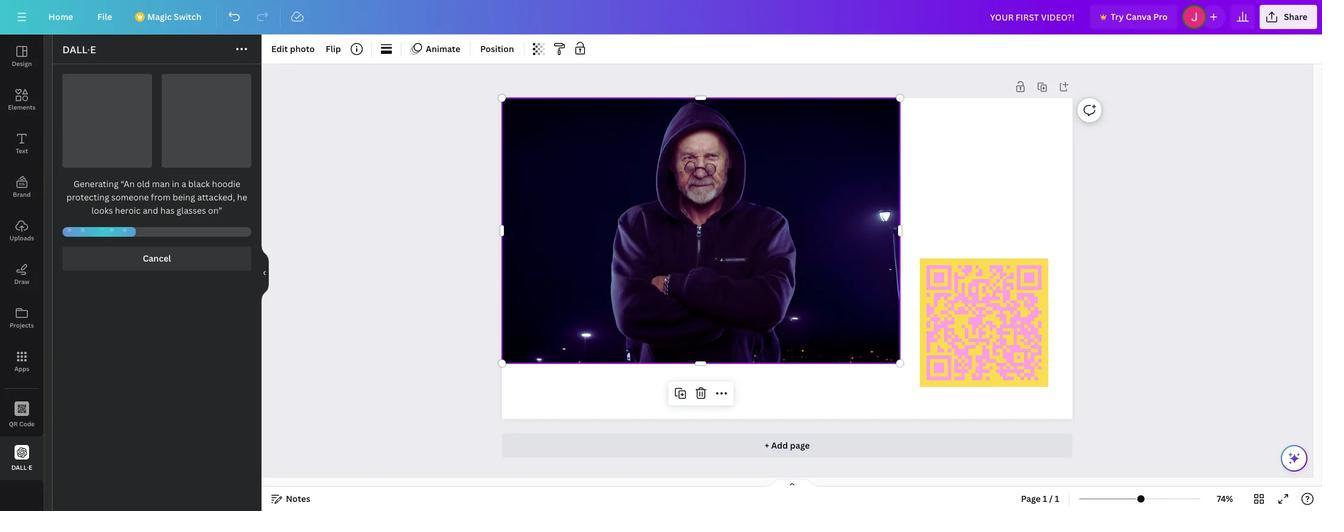 Task type: describe. For each thing, give the bounding box(es) containing it.
brand
[[13, 190, 31, 199]]

show pages image
[[763, 478, 821, 488]]

flip
[[326, 43, 341, 55]]

apps button
[[0, 340, 44, 383]]

0 vertical spatial dall·e
[[62, 43, 96, 56]]

share
[[1284, 11, 1308, 22]]

switch
[[174, 11, 201, 22]]

position
[[480, 43, 514, 55]]

magic
[[147, 11, 172, 22]]

notes button
[[266, 489, 315, 509]]

file
[[97, 11, 112, 22]]

pro
[[1153, 11, 1168, 22]]

animate
[[426, 43, 460, 55]]

animate button
[[406, 39, 465, 59]]

projects button
[[0, 296, 44, 340]]

try canva pro button
[[1090, 5, 1177, 29]]

draw
[[14, 277, 29, 286]]

page
[[1021, 493, 1041, 505]]

uploads
[[10, 234, 34, 242]]

try
[[1111, 11, 1124, 22]]

share button
[[1260, 5, 1317, 29]]

projects
[[10, 321, 34, 329]]

+ add page button
[[502, 434, 1073, 458]]

+ add page
[[765, 440, 810, 451]]

try canva pro
[[1111, 11, 1168, 22]]

edit
[[271, 43, 288, 55]]

dall·e inside dall·e button
[[11, 463, 32, 472]]

dall·e button
[[0, 437, 44, 480]]

elements button
[[0, 78, 44, 122]]

hide image
[[261, 244, 269, 302]]

home link
[[39, 5, 83, 29]]

1 1 from the left
[[1043, 493, 1047, 505]]

code
[[19, 419, 35, 428]]

qr code
[[9, 419, 35, 428]]

canva
[[1126, 11, 1151, 22]]

magic switch button
[[127, 5, 211, 29]]

74%
[[1217, 493, 1233, 505]]

edit photo button
[[266, 39, 320, 59]]

text
[[16, 147, 28, 155]]

home
[[48, 11, 73, 22]]



Task type: locate. For each thing, give the bounding box(es) containing it.
side panel tab list
[[0, 35, 44, 480]]

edit photo
[[271, 43, 315, 55]]

position button
[[476, 39, 519, 59]]

0 horizontal spatial dall·e
[[11, 463, 32, 472]]

notes
[[286, 493, 310, 505]]

page 1 / 1
[[1021, 493, 1059, 505]]

design button
[[0, 35, 44, 78]]

apps
[[14, 365, 29, 373]]

1 horizontal spatial 1
[[1055, 493, 1059, 505]]

dall·e down home link
[[62, 43, 96, 56]]

1
[[1043, 493, 1047, 505], [1055, 493, 1059, 505]]

/
[[1049, 493, 1053, 505]]

1 right /
[[1055, 493, 1059, 505]]

text button
[[0, 122, 44, 165]]

1 horizontal spatial dall·e
[[62, 43, 96, 56]]

canva assistant image
[[1287, 451, 1302, 466]]

Design title text field
[[980, 5, 1085, 29]]

dall·e down "qr code" at the bottom of page
[[11, 463, 32, 472]]

0 horizontal spatial 1
[[1043, 493, 1047, 505]]

1 left /
[[1043, 493, 1047, 505]]

photo
[[290, 43, 315, 55]]

qr
[[9, 419, 18, 428]]

dall·e
[[62, 43, 96, 56], [11, 463, 32, 472]]

dall·e element
[[53, 64, 261, 511]]

main menu bar
[[0, 0, 1322, 35]]

uploads button
[[0, 209, 44, 253]]

flip button
[[321, 39, 346, 59]]

2 1 from the left
[[1055, 493, 1059, 505]]

magic switch
[[147, 11, 201, 22]]

page
[[790, 440, 810, 451]]

add
[[771, 440, 788, 451]]

qr code button
[[0, 393, 44, 437]]

draw button
[[0, 253, 44, 296]]

1 vertical spatial dall·e
[[11, 463, 32, 472]]

brand button
[[0, 165, 44, 209]]

+
[[765, 440, 769, 451]]

design
[[12, 59, 32, 68]]

file button
[[88, 5, 122, 29]]

elements
[[8, 103, 36, 111]]

74% button
[[1205, 489, 1245, 509]]



Task type: vqa. For each thing, say whether or not it's contained in the screenshot.
Top level navigation element
no



